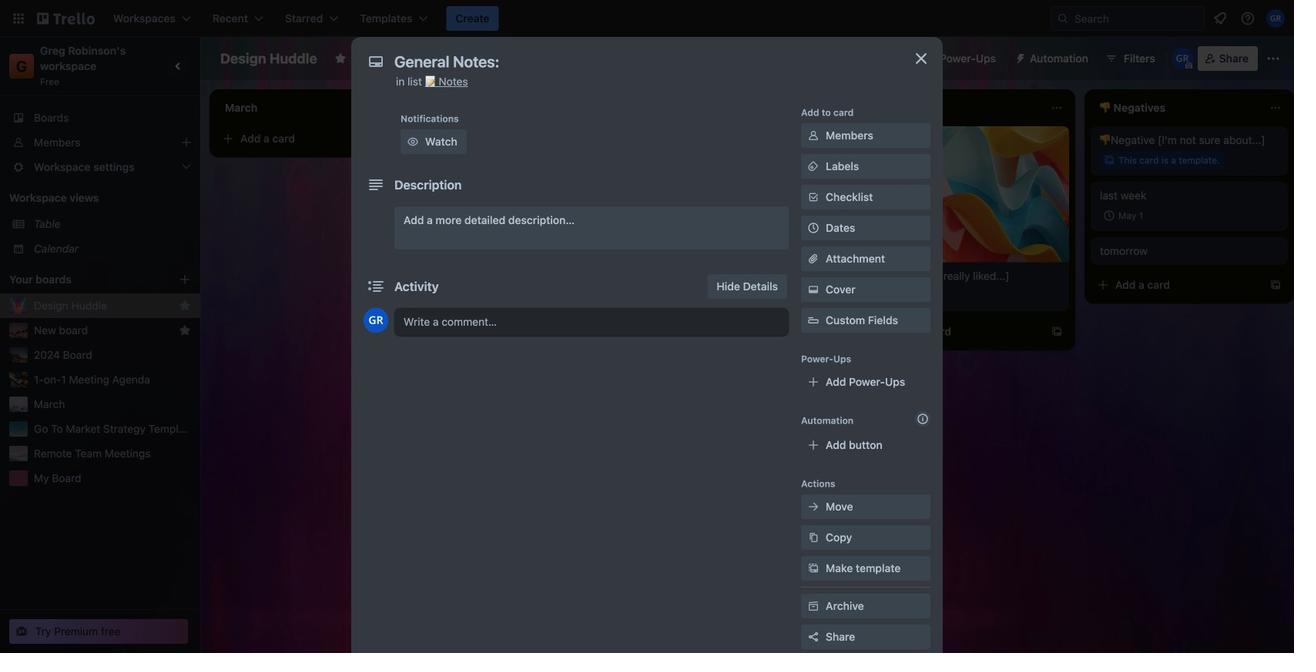 Task type: locate. For each thing, give the bounding box(es) containing it.
1 vertical spatial greg robinson (gregrobinson96) image
[[364, 308, 388, 333]]

2 vertical spatial sm image
[[806, 499, 821, 515]]

open information menu image
[[1240, 11, 1256, 26]]

0 vertical spatial starred icon image
[[179, 300, 191, 312]]

search image
[[1057, 12, 1069, 25]]

create from template… image
[[394, 132, 407, 145], [1051, 326, 1063, 338]]

star or unstar board image
[[334, 52, 347, 65]]

edit card image
[[830, 133, 843, 146]]

None checkbox
[[1100, 206, 1148, 225]]

greg robinson (gregrobinson96) image
[[1171, 48, 1193, 69]]

starred icon image
[[179, 300, 191, 312], [179, 324, 191, 337]]

1 horizontal spatial greg robinson (gregrobinson96) image
[[1266, 9, 1285, 28]]

1 horizontal spatial create from template… image
[[1051, 326, 1063, 338]]

sm image
[[806, 128, 821, 143], [806, 282, 821, 297], [806, 499, 821, 515]]

primary element
[[0, 0, 1294, 37]]

0 vertical spatial sm image
[[806, 128, 821, 143]]

3 sm image from the top
[[806, 499, 821, 515]]

create from template… image
[[832, 270, 844, 282], [1269, 279, 1282, 291], [613, 303, 625, 316]]

board image
[[497, 52, 509, 64]]

add board image
[[179, 273, 191, 286]]

0 vertical spatial greg robinson (gregrobinson96) image
[[1266, 9, 1285, 28]]

1 starred icon image from the top
[[179, 300, 191, 312]]

Write a comment text field
[[394, 308, 789, 336]]

2 sm image from the top
[[806, 282, 821, 297]]

1 vertical spatial starred icon image
[[179, 324, 191, 337]]

1 vertical spatial sm image
[[806, 282, 821, 297]]

sm image
[[1008, 46, 1030, 68], [405, 134, 421, 149], [806, 159, 821, 174], [806, 530, 821, 545], [806, 561, 821, 576], [806, 599, 821, 614]]

show menu image
[[1266, 51, 1281, 66]]

None text field
[[387, 48, 895, 75]]

0 horizontal spatial greg robinson (gregrobinson96) image
[[364, 308, 388, 333]]

greg robinson (gregrobinson96) image
[[1266, 9, 1285, 28], [364, 308, 388, 333]]

1 horizontal spatial create from template… image
[[832, 270, 844, 282]]

0 vertical spatial create from template… image
[[394, 132, 407, 145]]



Task type: describe. For each thing, give the bounding box(es) containing it.
1 sm image from the top
[[806, 128, 821, 143]]

close dialog image
[[912, 49, 931, 68]]

Search field
[[1069, 8, 1204, 29]]

1 vertical spatial create from template… image
[[1051, 326, 1063, 338]]

2 horizontal spatial create from template… image
[[1269, 279, 1282, 291]]

your boards with 8 items element
[[9, 270, 156, 289]]

0 horizontal spatial create from template… image
[[394, 132, 407, 145]]

Board name text field
[[213, 46, 325, 71]]

0 notifications image
[[1211, 9, 1229, 28]]

2 starred icon image from the top
[[179, 324, 191, 337]]

0 horizontal spatial create from template… image
[[613, 303, 625, 316]]



Task type: vqa. For each thing, say whether or not it's contained in the screenshot.
the left "1"
no



